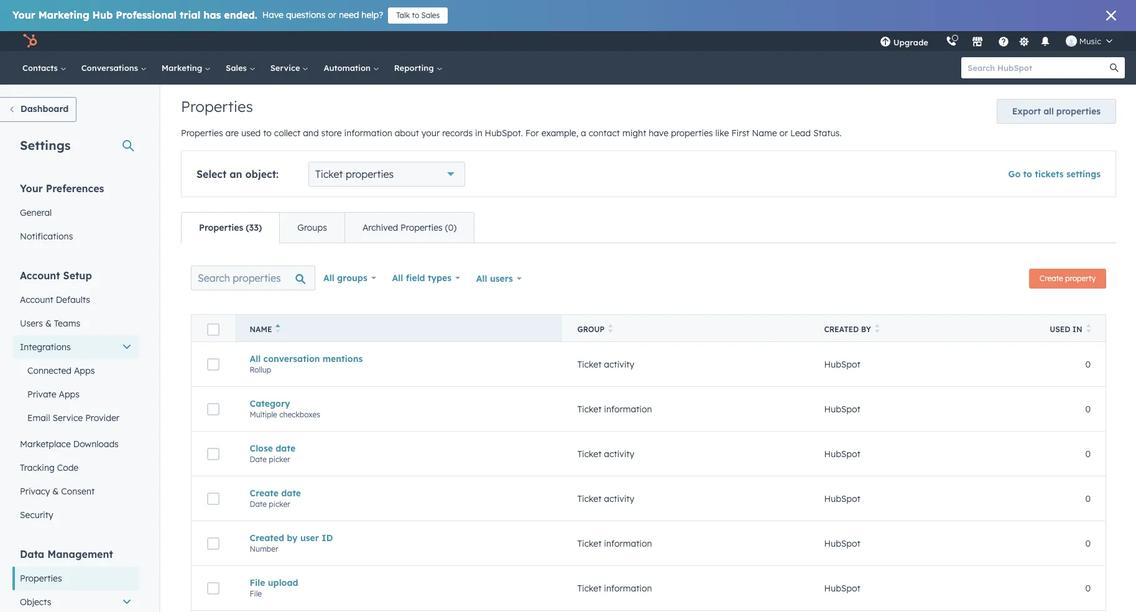 Task type: vqa. For each thing, say whether or not it's contained in the screenshot.
the Studios
no



Task type: locate. For each thing, give the bounding box(es) containing it.
0 vertical spatial create
[[1040, 274, 1064, 283]]

1 press to sort. image from the left
[[609, 324, 613, 333]]

status.
[[814, 128, 842, 139]]

conversations
[[81, 63, 140, 73]]

questions
[[286, 9, 326, 21]]

create for date
[[250, 487, 279, 499]]

all left field
[[392, 272, 403, 284]]

date for close date
[[276, 443, 296, 454]]

activity for close date
[[604, 448, 635, 459]]

file down number
[[250, 589, 262, 598]]

2 vertical spatial properties
[[346, 168, 394, 180]]

1 vertical spatial your
[[20, 182, 43, 195]]

notifications image
[[1040, 37, 1051, 48]]

1 vertical spatial date
[[250, 499, 267, 509]]

email service provider link
[[12, 406, 139, 430]]

data management
[[20, 548, 113, 560]]

0 vertical spatial by
[[861, 325, 871, 334]]

or left need
[[328, 9, 337, 21]]

multiple
[[250, 410, 277, 419]]

are
[[225, 128, 239, 139]]

1 vertical spatial sales
[[226, 63, 249, 73]]

1 ticket activity from the top
[[578, 359, 635, 370]]

archived properties (0)
[[363, 222, 457, 233]]

service right "sales" link
[[270, 63, 303, 73]]

press to sort. element for used in
[[1086, 324, 1091, 335]]

account
[[20, 269, 60, 282], [20, 294, 53, 305]]

menu containing music
[[871, 31, 1122, 51]]

tab list
[[181, 212, 475, 243]]

date down close
[[250, 454, 267, 464]]

1 vertical spatial ticket activity
[[578, 448, 635, 459]]

5 hubspot from the top
[[825, 538, 861, 549]]

picker for create
[[269, 499, 290, 509]]

or left lead
[[780, 128, 788, 139]]

2 press to sort. image from the left
[[875, 324, 880, 333]]

0 vertical spatial date
[[250, 454, 267, 464]]

date up number
[[250, 499, 267, 509]]

1 vertical spatial or
[[780, 128, 788, 139]]

0 vertical spatial date
[[276, 443, 296, 454]]

0 vertical spatial apps
[[74, 365, 95, 376]]

0 horizontal spatial to
[[263, 128, 272, 139]]

0 horizontal spatial created
[[250, 532, 284, 543]]

2 horizontal spatial press to sort. element
[[1086, 324, 1091, 335]]

private
[[27, 389, 56, 400]]

press to sort. element for created by
[[875, 324, 880, 335]]

date down close date date picker
[[281, 487, 301, 499]]

all left the users
[[476, 273, 487, 284]]

date inside create date date picker
[[250, 499, 267, 509]]

0 horizontal spatial service
[[53, 412, 83, 424]]

properties up objects at the left bottom of page
[[20, 573, 62, 584]]

account defaults
[[20, 294, 90, 305]]

press to sort. element inside "group" button
[[609, 324, 613, 335]]

0 for all conversation mentions
[[1086, 359, 1091, 370]]

2 press to sort. element from the left
[[875, 324, 880, 335]]

marketing inside 'link'
[[162, 63, 205, 73]]

4 0 from the top
[[1086, 493, 1091, 504]]

activity for create date
[[604, 493, 635, 504]]

press to sort. image inside "group" button
[[609, 324, 613, 333]]

marketing
[[38, 9, 89, 21], [162, 63, 205, 73]]

1 press to sort. element from the left
[[609, 324, 613, 335]]

1 vertical spatial apps
[[59, 389, 80, 400]]

calling icon button
[[941, 33, 962, 49]]

1 horizontal spatial &
[[52, 486, 59, 497]]

0 horizontal spatial sales
[[226, 63, 249, 73]]

0 vertical spatial to
[[412, 11, 419, 20]]

1 vertical spatial create
[[250, 487, 279, 499]]

1 file from the top
[[250, 577, 265, 588]]

create inside create date date picker
[[250, 487, 279, 499]]

all up rollup
[[250, 353, 261, 364]]

4 hubspot from the top
[[825, 493, 861, 504]]

properties are used to collect and store information about your records in hubspot. for example, a contact might have properties like first name or lead status.
[[181, 128, 842, 139]]

group button
[[563, 314, 810, 342]]

talk
[[396, 11, 410, 20]]

1 vertical spatial ticket information
[[578, 538, 652, 549]]

to right go
[[1024, 169, 1033, 180]]

1 horizontal spatial by
[[861, 325, 871, 334]]

&
[[45, 318, 52, 329], [52, 486, 59, 497]]

picker inside close date date picker
[[269, 454, 290, 464]]

created inside created by user id number
[[250, 532, 284, 543]]

0 vertical spatial sales
[[421, 11, 440, 20]]

apps
[[74, 365, 95, 376], [59, 389, 80, 400]]

3 hubspot from the top
[[825, 448, 861, 459]]

0 vertical spatial properties
[[1057, 106, 1101, 117]]

activity for all conversation mentions
[[604, 359, 635, 370]]

date for close
[[250, 454, 267, 464]]

properties left the (0) at the top left
[[401, 222, 443, 233]]

2 hubspot from the top
[[825, 403, 861, 415]]

3 ticket information from the top
[[578, 583, 652, 594]]

users
[[20, 318, 43, 329]]

1 horizontal spatial marketing
[[162, 63, 205, 73]]

2 ticket activity from the top
[[578, 448, 635, 459]]

press to sort. image right in
[[1086, 324, 1091, 333]]

press to sort. image right group
[[609, 324, 613, 333]]

1 hubspot from the top
[[825, 359, 861, 370]]

all users button
[[468, 266, 530, 292]]

hubspot for close date
[[825, 448, 861, 459]]

collect
[[274, 128, 301, 139]]

select
[[197, 168, 227, 180]]

ticket properties button
[[309, 162, 465, 187]]

information for category
[[604, 403, 652, 415]]

& for privacy
[[52, 486, 59, 497]]

& right users
[[45, 318, 52, 329]]

1 vertical spatial picker
[[269, 499, 290, 509]]

1 vertical spatial activity
[[604, 448, 635, 459]]

1 vertical spatial &
[[52, 486, 59, 497]]

1 account from the top
[[20, 269, 60, 282]]

ascending sort. press to sort descending. image
[[276, 324, 280, 333]]

talk to sales
[[396, 11, 440, 20]]

0 vertical spatial name
[[752, 128, 777, 139]]

file left upload
[[250, 577, 265, 588]]

1 vertical spatial date
[[281, 487, 301, 499]]

hubspot for file upload
[[825, 583, 861, 594]]

close date button
[[250, 443, 548, 454]]

(0)
[[445, 222, 457, 233]]

picker down close
[[269, 454, 290, 464]]

picker
[[269, 454, 290, 464], [269, 499, 290, 509]]

group
[[578, 325, 605, 334]]

1 date from the top
[[250, 454, 267, 464]]

store
[[321, 128, 342, 139]]

3 press to sort. image from the left
[[1086, 324, 1091, 333]]

5 0 from the top
[[1086, 538, 1091, 549]]

press to sort. image right created by
[[875, 324, 880, 333]]

press to sort. image
[[609, 324, 613, 333], [875, 324, 880, 333], [1086, 324, 1091, 333]]

2 vertical spatial to
[[1024, 169, 1033, 180]]

3 press to sort. element from the left
[[1086, 324, 1091, 335]]

ticket for create date
[[578, 493, 602, 504]]

0 horizontal spatial press to sort. element
[[609, 324, 613, 335]]

3 ticket activity from the top
[[578, 493, 635, 504]]

1 horizontal spatial sales
[[421, 11, 440, 20]]

apps down the integrations button at left bottom
[[74, 365, 95, 376]]

search image
[[1110, 63, 1119, 72]]

press to sort. element right group
[[609, 324, 613, 335]]

connected
[[27, 365, 72, 376]]

press to sort. image inside used in button
[[1086, 324, 1091, 333]]

account up users
[[20, 294, 53, 305]]

information for file upload
[[604, 583, 652, 594]]

1 horizontal spatial to
[[412, 11, 419, 20]]

file upload button
[[250, 577, 548, 588]]

1 vertical spatial to
[[263, 128, 272, 139]]

date inside create date date picker
[[281, 487, 301, 499]]

name right first
[[752, 128, 777, 139]]

2 picker from the top
[[269, 499, 290, 509]]

category multiple checkboxes
[[250, 398, 320, 419]]

1 vertical spatial file
[[250, 589, 262, 598]]

2 account from the top
[[20, 294, 53, 305]]

your up hubspot image
[[12, 9, 35, 21]]

account for account setup
[[20, 269, 60, 282]]

used in
[[1050, 325, 1083, 334]]

press to sort. element
[[609, 324, 613, 335], [875, 324, 880, 335], [1086, 324, 1091, 335]]

have
[[649, 128, 669, 139]]

1 horizontal spatial create
[[1040, 274, 1064, 283]]

account setup element
[[12, 269, 139, 527]]

users & teams link
[[12, 312, 139, 335]]

1 horizontal spatial created
[[825, 325, 859, 334]]

0 vertical spatial ticket information
[[578, 403, 652, 415]]

6 0 from the top
[[1086, 583, 1091, 594]]

reporting
[[394, 63, 436, 73]]

tracking code
[[20, 462, 79, 473]]

0 vertical spatial ticket activity
[[578, 359, 635, 370]]

3 0 from the top
[[1086, 448, 1091, 459]]

ticket activity
[[578, 359, 635, 370], [578, 448, 635, 459], [578, 493, 635, 504]]

setup
[[63, 269, 92, 282]]

all
[[323, 272, 335, 284], [392, 272, 403, 284], [476, 273, 487, 284], [250, 353, 261, 364]]

0 horizontal spatial create
[[250, 487, 279, 499]]

help?
[[362, 9, 383, 21]]

0 horizontal spatial properties
[[346, 168, 394, 180]]

1 horizontal spatial properties
[[671, 128, 713, 139]]

sales
[[421, 11, 440, 20], [226, 63, 249, 73]]

2 date from the top
[[250, 499, 267, 509]]

your up general
[[20, 182, 43, 195]]

to right talk
[[412, 11, 419, 20]]

press to sort. element right in
[[1086, 324, 1091, 335]]

in
[[475, 128, 483, 139]]

ticket information
[[578, 403, 652, 415], [578, 538, 652, 549], [578, 583, 652, 594]]

& inside 'link'
[[45, 318, 52, 329]]

all left groups
[[323, 272, 335, 284]]

archived properties (0) link
[[345, 213, 474, 243]]

sales right marketing 'link' at top
[[226, 63, 249, 73]]

music button
[[1059, 31, 1120, 51]]

press to sort. element inside used in button
[[1086, 324, 1091, 335]]

to inside "button"
[[412, 11, 419, 20]]

0 vertical spatial created
[[825, 325, 859, 334]]

groups link
[[279, 213, 345, 243]]

by inside button
[[861, 325, 871, 334]]

ticket information for category
[[578, 403, 652, 415]]

data management element
[[12, 547, 139, 612]]

your inside "element"
[[20, 182, 43, 195]]

1 horizontal spatial press to sort. image
[[875, 324, 880, 333]]

file upload file
[[250, 577, 298, 598]]

0 vertical spatial activity
[[604, 359, 635, 370]]

properties (33)
[[199, 222, 262, 233]]

category
[[250, 398, 290, 409]]

0 horizontal spatial &
[[45, 318, 52, 329]]

picker up created by user id number
[[269, 499, 290, 509]]

service
[[270, 63, 303, 73], [53, 412, 83, 424]]

properties right the all
[[1057, 106, 1101, 117]]

ended.
[[224, 9, 257, 21]]

& right privacy on the left of page
[[52, 486, 59, 497]]

settings image
[[1019, 36, 1030, 48]]

0 horizontal spatial or
[[328, 9, 337, 21]]

ticket activity for all conversation mentions
[[578, 359, 635, 370]]

properties inside popup button
[[346, 168, 394, 180]]

created inside button
[[825, 325, 859, 334]]

sales inside "button"
[[421, 11, 440, 20]]

dashboard link
[[0, 97, 77, 122]]

close date date picker
[[250, 443, 296, 464]]

all field types button
[[384, 266, 468, 291]]

0 vertical spatial account
[[20, 269, 60, 282]]

menu
[[871, 31, 1122, 51]]

properties up archived in the top left of the page
[[346, 168, 394, 180]]

by
[[861, 325, 871, 334], [287, 532, 298, 543]]

create down close date date picker
[[250, 487, 279, 499]]

name left ascending sort. press to sort descending. "element"
[[250, 325, 272, 334]]

2 ticket information from the top
[[578, 538, 652, 549]]

1 vertical spatial service
[[53, 412, 83, 424]]

email service provider
[[27, 412, 119, 424]]

apps up email service provider
[[59, 389, 80, 400]]

name inside button
[[250, 325, 272, 334]]

date inside close date date picker
[[250, 454, 267, 464]]

properties
[[181, 97, 253, 116], [181, 128, 223, 139], [199, 222, 243, 233], [401, 222, 443, 233], [20, 573, 62, 584]]

1 vertical spatial created
[[250, 532, 284, 543]]

0 vertical spatial picker
[[269, 454, 290, 464]]

0
[[1086, 359, 1091, 370], [1086, 403, 1091, 415], [1086, 448, 1091, 459], [1086, 493, 1091, 504], [1086, 538, 1091, 549], [1086, 583, 1091, 594]]

marketing down trial
[[162, 63, 205, 73]]

ticket activity for create date
[[578, 493, 635, 504]]

has
[[204, 9, 221, 21]]

export all properties
[[1013, 106, 1101, 117]]

2 horizontal spatial to
[[1024, 169, 1033, 180]]

all field types
[[392, 272, 452, 284]]

notifications link
[[12, 225, 139, 248]]

menu item
[[937, 31, 940, 51]]

all for all groups
[[323, 272, 335, 284]]

to right used
[[263, 128, 272, 139]]

properties left like
[[671, 128, 713, 139]]

hubspot for category
[[825, 403, 861, 415]]

2 horizontal spatial properties
[[1057, 106, 1101, 117]]

0 vertical spatial marketing
[[38, 9, 89, 21]]

0 horizontal spatial by
[[287, 532, 298, 543]]

object:
[[245, 168, 279, 180]]

sales right talk
[[421, 11, 440, 20]]

marketplace downloads
[[20, 439, 119, 450]]

1 vertical spatial account
[[20, 294, 53, 305]]

press to sort. element right created by
[[875, 324, 880, 335]]

all inside popup button
[[323, 272, 335, 284]]

by inside created by user id number
[[287, 532, 298, 543]]

1 horizontal spatial name
[[752, 128, 777, 139]]

1 picker from the top
[[269, 454, 290, 464]]

created by
[[825, 325, 871, 334]]

1 vertical spatial marketing
[[162, 63, 205, 73]]

press to sort. image inside created by button
[[875, 324, 880, 333]]

marketplaces image
[[972, 37, 983, 48]]

1 activity from the top
[[604, 359, 635, 370]]

date for create
[[250, 499, 267, 509]]

by for created by
[[861, 325, 871, 334]]

2 horizontal spatial press to sort. image
[[1086, 324, 1091, 333]]

1 horizontal spatial press to sort. element
[[875, 324, 880, 335]]

2 vertical spatial activity
[[604, 493, 635, 504]]

tab panel
[[181, 243, 1117, 612]]

2 0 from the top
[[1086, 403, 1091, 415]]

0 horizontal spatial name
[[250, 325, 272, 334]]

create left property
[[1040, 274, 1064, 283]]

1 vertical spatial properties
[[671, 128, 713, 139]]

1 vertical spatial name
[[250, 325, 272, 334]]

2 vertical spatial ticket activity
[[578, 493, 635, 504]]

2 vertical spatial ticket information
[[578, 583, 652, 594]]

id
[[322, 532, 333, 543]]

3 activity from the top
[[604, 493, 635, 504]]

or
[[328, 9, 337, 21], [780, 128, 788, 139]]

service down private apps link on the bottom left
[[53, 412, 83, 424]]

picker inside create date date picker
[[269, 499, 290, 509]]

0 vertical spatial file
[[250, 577, 265, 588]]

contacts
[[22, 63, 60, 73]]

6 hubspot from the top
[[825, 583, 861, 594]]

checkboxes
[[279, 410, 320, 419]]

conversation
[[263, 353, 320, 364]]

create date date picker
[[250, 487, 301, 509]]

date inside close date date picker
[[276, 443, 296, 454]]

1 0 from the top
[[1086, 359, 1091, 370]]

1 vertical spatial by
[[287, 532, 298, 543]]

press to sort. element inside created by button
[[875, 324, 880, 335]]

0 vertical spatial service
[[270, 63, 303, 73]]

2 activity from the top
[[604, 448, 635, 459]]

consent
[[61, 486, 95, 497]]

information for created by user id
[[604, 538, 652, 549]]

0 vertical spatial or
[[328, 9, 337, 21]]

0 vertical spatial your
[[12, 9, 35, 21]]

1 ticket information from the top
[[578, 403, 652, 415]]

marketing left hub
[[38, 9, 89, 21]]

created
[[825, 325, 859, 334], [250, 532, 284, 543]]

account up "account defaults"
[[20, 269, 60, 282]]

date right close
[[276, 443, 296, 454]]

conversations link
[[74, 51, 154, 85]]

upload
[[268, 577, 298, 588]]

0 vertical spatial &
[[45, 318, 52, 329]]

to for go
[[1024, 169, 1033, 180]]

date for create date
[[281, 487, 301, 499]]

create inside button
[[1040, 274, 1064, 283]]

0 horizontal spatial press to sort. image
[[609, 324, 613, 333]]

by for created by user id number
[[287, 532, 298, 543]]



Task type: describe. For each thing, give the bounding box(es) containing it.
lead
[[791, 128, 811, 139]]

0 for file upload
[[1086, 583, 1091, 594]]

0 for created by user id
[[1086, 538, 1091, 549]]

settings
[[1067, 169, 1101, 180]]

created by user id button
[[250, 532, 548, 543]]

hubspot for created by user id
[[825, 538, 861, 549]]

ticket activity for close date
[[578, 448, 635, 459]]

objects button
[[12, 590, 139, 612]]

Search HubSpot search field
[[962, 57, 1114, 78]]

account for account defaults
[[20, 294, 53, 305]]

trial
[[180, 9, 201, 21]]

apps for connected apps
[[74, 365, 95, 376]]

ticket for all conversation mentions
[[578, 359, 602, 370]]

your preferences element
[[12, 182, 139, 248]]

marketplace
[[20, 439, 71, 450]]

hubspot image
[[22, 34, 37, 49]]

0 for category
[[1086, 403, 1091, 415]]

marketing link
[[154, 51, 218, 85]]

service inside account setup 'element'
[[53, 412, 83, 424]]

Search search field
[[191, 266, 315, 291]]

calling icon image
[[946, 36, 957, 47]]

1 horizontal spatial or
[[780, 128, 788, 139]]

settings link
[[1017, 35, 1033, 48]]

or inside your marketing hub professional trial has ended. have questions or need help?
[[328, 9, 337, 21]]

number
[[250, 544, 278, 553]]

rollup
[[250, 365, 271, 374]]

properties inside the data management element
[[20, 573, 62, 584]]

connected apps link
[[12, 359, 139, 383]]

all
[[1044, 106, 1054, 117]]

picker for close
[[269, 454, 290, 464]]

private apps link
[[12, 383, 139, 406]]

for
[[526, 128, 539, 139]]

all inside all conversation mentions rollup
[[250, 353, 261, 364]]

field
[[406, 272, 425, 284]]

objects
[[20, 597, 51, 608]]

help button
[[993, 31, 1014, 51]]

press to sort. element for group
[[609, 324, 613, 335]]

press to sort. image for group
[[609, 324, 613, 333]]

properties up are
[[181, 97, 253, 116]]

a
[[581, 128, 586, 139]]

about
[[395, 128, 419, 139]]

tickets
[[1035, 169, 1064, 180]]

all for all users
[[476, 273, 487, 284]]

have
[[262, 9, 284, 21]]

hubspot for create date
[[825, 493, 861, 504]]

groups
[[298, 222, 327, 233]]

properties left are
[[181, 128, 223, 139]]

0 for create date
[[1086, 493, 1091, 504]]

ticket for created by user id
[[578, 538, 602, 549]]

properties left (33)
[[199, 222, 243, 233]]

ticket properties
[[315, 168, 394, 180]]

service link
[[263, 51, 316, 85]]

to for talk
[[412, 11, 419, 20]]

preferences
[[46, 182, 104, 195]]

name button
[[235, 314, 563, 342]]

automation
[[324, 63, 373, 73]]

your for your marketing hub professional trial has ended. have questions or need help?
[[12, 9, 35, 21]]

press to sort. image for used in
[[1086, 324, 1091, 333]]

0 for close date
[[1086, 448, 1091, 459]]

settings
[[20, 137, 71, 153]]

hub
[[92, 9, 113, 21]]

ascending sort. press to sort descending. element
[[276, 324, 280, 335]]

ticket for category
[[578, 403, 602, 415]]

export all properties button
[[997, 99, 1117, 124]]

used in button
[[1032, 314, 1106, 342]]

apps for private apps
[[59, 389, 80, 400]]

email
[[27, 412, 50, 424]]

dashboard
[[21, 103, 69, 114]]

upgrade image
[[880, 37, 891, 48]]

ticket for close date
[[578, 448, 602, 459]]

might
[[623, 128, 647, 139]]

all for all field types
[[392, 272, 403, 284]]

general link
[[12, 201, 139, 225]]

in
[[1073, 325, 1083, 334]]

downloads
[[73, 439, 119, 450]]

integrations button
[[12, 335, 139, 359]]

sales link
[[218, 51, 263, 85]]

privacy & consent link
[[12, 480, 139, 503]]

close image
[[1107, 11, 1117, 21]]

your
[[422, 128, 440, 139]]

example,
[[542, 128, 579, 139]]

go to tickets settings
[[1009, 169, 1101, 180]]

reporting link
[[387, 51, 450, 85]]

account setup
[[20, 269, 92, 282]]

general
[[20, 207, 52, 218]]

users & teams
[[20, 318, 80, 329]]

create for property
[[1040, 274, 1064, 283]]

hubspot for all conversation mentions
[[825, 359, 861, 370]]

created for created by user id number
[[250, 532, 284, 543]]

music
[[1080, 36, 1102, 46]]

management
[[47, 548, 113, 560]]

connected apps
[[27, 365, 95, 376]]

close
[[250, 443, 273, 454]]

an
[[230, 168, 242, 180]]

used
[[241, 128, 261, 139]]

1 horizontal spatial service
[[270, 63, 303, 73]]

& for users
[[45, 318, 52, 329]]

properties link
[[12, 567, 139, 590]]

tab list containing properties (33)
[[181, 212, 475, 243]]

your marketing hub professional trial has ended. have questions or need help?
[[12, 9, 383, 21]]

ticket information for file upload
[[578, 583, 652, 594]]

press to sort. image for created by
[[875, 324, 880, 333]]

users
[[490, 273, 513, 284]]

0 horizontal spatial marketing
[[38, 9, 89, 21]]

help image
[[998, 37, 1010, 48]]

greg robinson image
[[1066, 35, 1077, 47]]

ticket for file upload
[[578, 583, 602, 594]]

used
[[1050, 325, 1071, 334]]

groups
[[337, 272, 368, 284]]

all users
[[476, 273, 513, 284]]

tracking code link
[[12, 456, 139, 480]]

ticket information for created by user id
[[578, 538, 652, 549]]

properties inside button
[[1057, 106, 1101, 117]]

and
[[303, 128, 319, 139]]

types
[[428, 272, 452, 284]]

code
[[57, 462, 79, 473]]

notifications button
[[1035, 31, 1056, 51]]

privacy & consent
[[20, 486, 95, 497]]

all conversation mentions button
[[250, 353, 548, 364]]

security link
[[12, 503, 139, 527]]

all groups button
[[315, 266, 384, 291]]

created for created by
[[825, 325, 859, 334]]

2 file from the top
[[250, 589, 262, 598]]

hubspot.
[[485, 128, 523, 139]]

all groups
[[323, 272, 368, 284]]

your for your preferences
[[20, 182, 43, 195]]

security
[[20, 509, 53, 521]]

records
[[442, 128, 473, 139]]

first
[[732, 128, 750, 139]]

mentions
[[323, 353, 363, 364]]

ticket inside popup button
[[315, 168, 343, 180]]

automation link
[[316, 51, 387, 85]]

contacts link
[[15, 51, 74, 85]]

tab panel containing all groups
[[181, 243, 1117, 612]]



